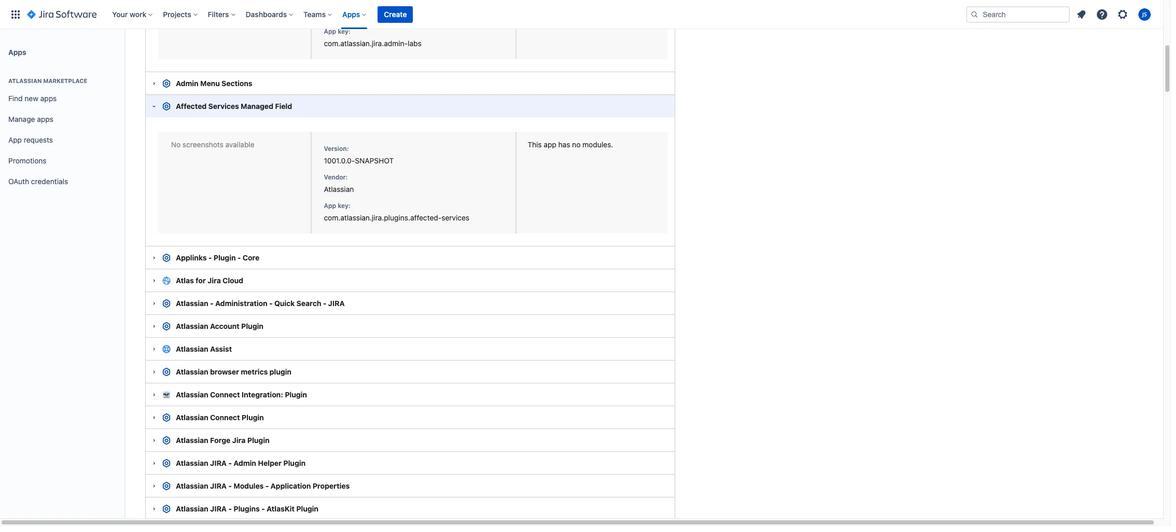 Task type: describe. For each thing, give the bounding box(es) containing it.
no
[[572, 140, 581, 149]]

app
[[544, 140, 557, 149]]

create button
[[378, 6, 413, 23]]

field
[[275, 102, 292, 111]]

for
[[196, 276, 206, 285]]

jira for for
[[208, 276, 221, 285]]

plugin up "cloud"
[[214, 253, 236, 262]]

1001.0.0-
[[324, 156, 355, 165]]

oauth credentials link
[[4, 171, 120, 192]]

your
[[112, 10, 128, 18]]

help image
[[1096, 8, 1109, 20]]

manage apps
[[8, 114, 53, 123]]

plugin down plugin
[[285, 390, 307, 399]]

settings image
[[1117, 8, 1129, 20]]

atlassian for atlassian browser metrics plugin
[[176, 367, 208, 376]]

- left the quick
[[269, 299, 273, 308]]

work
[[130, 10, 146, 18]]

- left modules
[[228, 482, 232, 490]]

atlas for jira cloud
[[176, 276, 243, 285]]

new
[[25, 94, 38, 103]]

modules
[[234, 482, 264, 490]]

search
[[297, 299, 321, 308]]

filters
[[208, 10, 229, 18]]

services
[[442, 213, 470, 222]]

plugin right atlaskit
[[296, 504, 319, 513]]

atlassian account plugin
[[176, 322, 264, 331]]

services
[[208, 102, 239, 111]]

integration:
[[242, 390, 283, 399]]

1 vertical spatial apps
[[37, 114, 53, 123]]

app key: com.atlassian.jira.plugins.affected-services
[[324, 202, 470, 222]]

atlassian for atlassian jira - modules - application properties
[[176, 482, 208, 490]]

version:
[[324, 145, 349, 152]]

atlassian browser metrics plugin
[[176, 367, 292, 376]]

search image
[[971, 10, 979, 18]]

affected
[[176, 102, 207, 111]]

atlassian for atlassian marketplace
[[8, 77, 42, 84]]

apps button
[[339, 6, 371, 23]]

marketplace
[[43, 77, 87, 84]]

projects button
[[160, 6, 202, 23]]

find new apps
[[8, 94, 57, 103]]

quick
[[274, 299, 295, 308]]

banner containing your work
[[0, 0, 1164, 29]]

available
[[226, 140, 255, 149]]

app for app key: com.atlassian.jira.admin-labs
[[324, 27, 336, 35]]

sections
[[222, 79, 252, 88]]

modules.
[[583, 140, 613, 149]]

your profile and settings image
[[1139, 8, 1151, 20]]

teams
[[304, 10, 326, 18]]

atlassian for atlassian connect integration: plugin
[[176, 390, 208, 399]]

screenshots
[[183, 140, 224, 149]]

jira for atlassian jira - admin helper plugin
[[210, 459, 227, 467]]

atlassian assist
[[176, 345, 232, 353]]

this app has no modules.
[[528, 140, 613, 149]]

metrics
[[241, 367, 268, 376]]

atlassian connect integration: plugin
[[176, 390, 307, 399]]

primary element
[[6, 0, 967, 29]]

properties
[[313, 482, 350, 490]]

atlassian marketplace group
[[4, 66, 120, 195]]

atlassian jira - plugins - atlaskit plugin
[[176, 504, 319, 513]]

key: for com.atlassian.jira.admin-
[[338, 27, 351, 35]]

key: for com.atlassian.jira.plugins.affected-
[[338, 202, 351, 209]]

cloud
[[223, 276, 243, 285]]

2 atlassian link from the top
[[324, 184, 354, 193]]

credentials
[[31, 177, 68, 186]]

applinks
[[176, 253, 207, 262]]

- down atlassian forge jira plugin at the bottom left of the page
[[228, 459, 232, 467]]

managed
[[241, 102, 273, 111]]

requests
[[24, 135, 53, 144]]

admin menu sections
[[176, 79, 252, 88]]

vendor: atlassian
[[324, 173, 354, 193]]

your work
[[112, 10, 146, 18]]

0 vertical spatial admin
[[176, 79, 199, 88]]

apps inside dropdown button
[[343, 10, 360, 18]]

affected services managed field
[[176, 102, 292, 111]]

atlassian jira - modules - application properties
[[176, 482, 350, 490]]

version: 1001.0.0-snapshot
[[324, 145, 394, 165]]

application
[[271, 482, 311, 490]]

app requests link
[[4, 130, 120, 150]]

jira for atlassian jira - plugins - atlaskit plugin
[[210, 504, 227, 513]]



Task type: vqa. For each thing, say whether or not it's contained in the screenshot.
Confluence Icon
no



Task type: locate. For each thing, give the bounding box(es) containing it.
atlassian link down vendor:
[[324, 184, 354, 193]]

labs
[[408, 39, 422, 48]]

jira right for
[[208, 276, 221, 285]]

1 vertical spatial key:
[[338, 202, 351, 209]]

plugin down atlassian - administration - quick search - jira
[[241, 322, 264, 331]]

1 horizontal spatial admin
[[234, 459, 256, 467]]

applinks - plugin - core
[[176, 253, 260, 262]]

jira right search
[[328, 299, 345, 308]]

apps down appswitcher icon
[[8, 47, 26, 56]]

- left core
[[238, 253, 241, 262]]

plugin up the helper
[[247, 436, 270, 445]]

2 connect from the top
[[210, 413, 240, 422]]

this
[[528, 140, 542, 149]]

your work button
[[109, 6, 157, 23]]

connect for integration:
[[210, 390, 240, 399]]

no screenshots available
[[171, 140, 255, 149]]

promotions
[[8, 156, 46, 165]]

oauth
[[8, 177, 29, 186]]

- right modules
[[265, 482, 269, 490]]

0 vertical spatial apps
[[40, 94, 57, 103]]

0 vertical spatial connect
[[210, 390, 240, 399]]

Search field
[[967, 6, 1070, 23]]

jira
[[208, 276, 221, 285], [232, 436, 246, 445]]

dashboards button
[[243, 6, 297, 23]]

vendor:
[[324, 173, 348, 181]]

atlassian for atlassian assist
[[176, 345, 208, 353]]

1 connect from the top
[[210, 390, 240, 399]]

apps right 'new'
[[40, 94, 57, 103]]

2 key: from the top
[[338, 202, 351, 209]]

jira left plugins
[[210, 504, 227, 513]]

no
[[171, 140, 181, 149]]

snapshot
[[355, 156, 394, 165]]

atlassian link up com.atlassian.jira.admin-
[[324, 10, 354, 19]]

0 vertical spatial app
[[324, 27, 336, 35]]

projects
[[163, 10, 191, 18]]

atlassian
[[324, 10, 354, 19], [8, 77, 42, 84], [324, 184, 354, 193], [176, 299, 208, 308], [176, 322, 208, 331], [176, 345, 208, 353], [176, 367, 208, 376], [176, 390, 208, 399], [176, 413, 208, 422], [176, 436, 208, 445], [176, 459, 208, 467], [176, 482, 208, 490], [176, 504, 208, 513]]

jira down forge
[[210, 459, 227, 467]]

plugins
[[234, 504, 260, 513]]

- right applinks
[[208, 253, 212, 262]]

jira for atlassian jira - modules - application properties
[[210, 482, 227, 490]]

create
[[384, 10, 407, 18]]

atlassian for atlassian connect plugin
[[176, 413, 208, 422]]

app inside atlassian marketplace group
[[8, 135, 22, 144]]

apps
[[40, 94, 57, 103], [37, 114, 53, 123]]

plugin
[[214, 253, 236, 262], [241, 322, 264, 331], [285, 390, 307, 399], [242, 413, 264, 422], [247, 436, 270, 445], [283, 459, 306, 467], [296, 504, 319, 513]]

menu
[[200, 79, 220, 88]]

com.atlassian.jira.admin-
[[324, 39, 408, 48]]

1 vertical spatial apps
[[8, 47, 26, 56]]

1 vertical spatial app
[[8, 135, 22, 144]]

1 vertical spatial connect
[[210, 413, 240, 422]]

1 vertical spatial admin
[[234, 459, 256, 467]]

assist
[[210, 345, 232, 353]]

1 key: from the top
[[338, 27, 351, 35]]

- left plugins
[[228, 504, 232, 513]]

helper
[[258, 459, 282, 467]]

atlassian for atlassian - administration - quick search - jira
[[176, 299, 208, 308]]

0 vertical spatial key:
[[338, 27, 351, 35]]

key:
[[338, 27, 351, 35], [338, 202, 351, 209]]

apps up app key: com.atlassian.jira.admin-labs
[[343, 10, 360, 18]]

appswitcher icon image
[[9, 8, 22, 20]]

plugin down the integration:
[[242, 413, 264, 422]]

administration
[[215, 299, 268, 308]]

app inside app key: com.atlassian.jira.plugins.affected-services
[[324, 202, 336, 209]]

jira for forge
[[232, 436, 246, 445]]

notifications image
[[1076, 8, 1088, 20]]

core
[[243, 253, 260, 262]]

app
[[324, 27, 336, 35], [8, 135, 22, 144], [324, 202, 336, 209]]

app down 'teams' 'dropdown button' at left
[[324, 27, 336, 35]]

key: down apps dropdown button
[[338, 27, 351, 35]]

app down vendor: atlassian
[[324, 202, 336, 209]]

manage apps link
[[4, 109, 120, 130]]

sidebar navigation image
[[113, 42, 136, 62]]

banner
[[0, 0, 1164, 29]]

atlassian for atlassian jira - plugins - atlaskit plugin
[[176, 504, 208, 513]]

account
[[210, 322, 240, 331]]

app requests
[[8, 135, 53, 144]]

atlassian forge jira plugin
[[176, 436, 270, 445]]

- down atlas for jira cloud
[[210, 299, 214, 308]]

find
[[8, 94, 23, 103]]

1 vertical spatial jira
[[232, 436, 246, 445]]

connect up atlassian forge jira plugin at the bottom left of the page
[[210, 413, 240, 422]]

app inside app key: com.atlassian.jira.admin-labs
[[324, 27, 336, 35]]

-
[[208, 253, 212, 262], [238, 253, 241, 262], [210, 299, 214, 308], [269, 299, 273, 308], [323, 299, 326, 308], [228, 459, 232, 467], [228, 482, 232, 490], [265, 482, 269, 490], [228, 504, 232, 513], [262, 504, 265, 513]]

jira
[[328, 299, 345, 308], [210, 459, 227, 467], [210, 482, 227, 490], [210, 504, 227, 513]]

atlas
[[176, 276, 194, 285]]

com.atlassian.jira.plugins.affected-
[[324, 213, 442, 222]]

apps up requests
[[37, 114, 53, 123]]

atlassian for atlassian
[[324, 10, 354, 19]]

plugin
[[270, 367, 292, 376]]

1 horizontal spatial jira
[[232, 436, 246, 445]]

1 horizontal spatial apps
[[343, 10, 360, 18]]

0 horizontal spatial apps
[[8, 47, 26, 56]]

forge
[[210, 436, 231, 445]]

manage
[[8, 114, 35, 123]]

connect for plugin
[[210, 413, 240, 422]]

browser
[[210, 367, 239, 376]]

admin
[[176, 79, 199, 88], [234, 459, 256, 467]]

atlassian - administration - quick search - jira
[[176, 299, 345, 308]]

atlassian link
[[324, 10, 354, 19], [324, 184, 354, 193]]

jira left modules
[[210, 482, 227, 490]]

connect down browser
[[210, 390, 240, 399]]

app key: com.atlassian.jira.admin-labs
[[324, 27, 422, 48]]

atlassian inside atlassian marketplace group
[[8, 77, 42, 84]]

atlassian for atlassian forge jira plugin
[[176, 436, 208, 445]]

find new apps link
[[4, 88, 120, 109]]

apps
[[343, 10, 360, 18], [8, 47, 26, 56]]

- right plugins
[[262, 504, 265, 513]]

atlassian jira - admin helper plugin
[[176, 459, 306, 467]]

app for app requests
[[8, 135, 22, 144]]

jira right forge
[[232, 436, 246, 445]]

admin up modules
[[234, 459, 256, 467]]

filters button
[[205, 6, 239, 23]]

1 atlassian link from the top
[[324, 10, 354, 19]]

oauth credentials
[[8, 177, 68, 186]]

0 vertical spatial jira
[[208, 276, 221, 285]]

atlaskit
[[267, 504, 295, 513]]

promotions link
[[4, 150, 120, 171]]

0 vertical spatial atlassian link
[[324, 10, 354, 19]]

app for app key: com.atlassian.jira.plugins.affected-services
[[324, 202, 336, 209]]

key: down vendor: atlassian
[[338, 202, 351, 209]]

app down manage
[[8, 135, 22, 144]]

key: inside app key: com.atlassian.jira.admin-labs
[[338, 27, 351, 35]]

teams button
[[300, 6, 336, 23]]

0 vertical spatial apps
[[343, 10, 360, 18]]

plugin up application
[[283, 459, 306, 467]]

jira software image
[[27, 8, 97, 20], [27, 8, 97, 20]]

has
[[559, 140, 570, 149]]

0 horizontal spatial admin
[[176, 79, 199, 88]]

admin left the menu
[[176, 79, 199, 88]]

2 vertical spatial app
[[324, 202, 336, 209]]

1 vertical spatial atlassian link
[[324, 184, 354, 193]]

dashboards
[[246, 10, 287, 18]]

atlassian for atlassian jira - admin helper plugin
[[176, 459, 208, 467]]

0 horizontal spatial jira
[[208, 276, 221, 285]]

atlassian connect plugin
[[176, 413, 264, 422]]

atlassian for atlassian account plugin
[[176, 322, 208, 331]]

- right search
[[323, 299, 326, 308]]

key: inside app key: com.atlassian.jira.plugins.affected-services
[[338, 202, 351, 209]]

atlassian marketplace
[[8, 77, 87, 84]]

connect
[[210, 390, 240, 399], [210, 413, 240, 422]]



